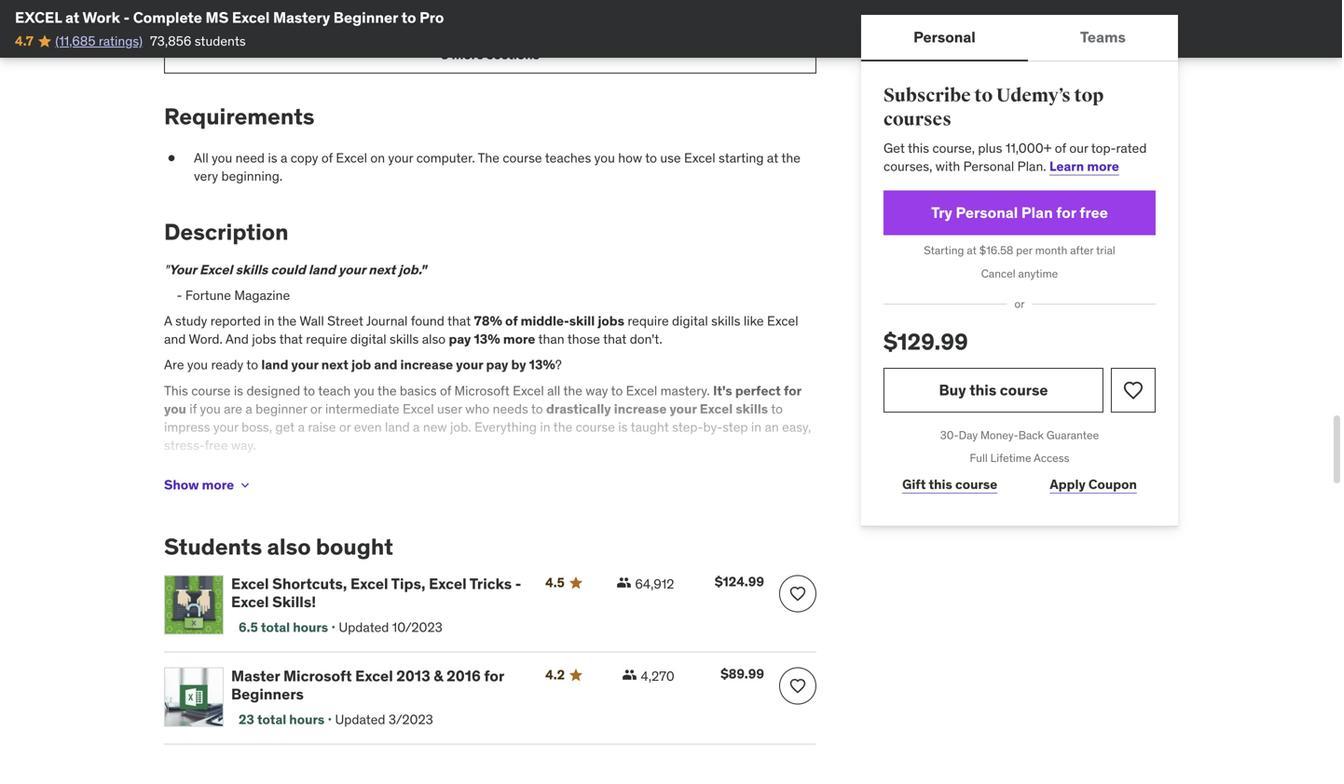 Task type: locate. For each thing, give the bounding box(es) containing it.
to right ready
[[246, 357, 258, 373]]

1 horizontal spatial that
[[447, 313, 471, 330]]

course inside note: this course is specifically designed for learning on  a pc. if you are learning on a mac, the shortcut keystrokes may be different on your machine.
[[226, 463, 265, 480]]

fortune
[[185, 287, 231, 304]]

0 vertical spatial also
[[422, 331, 446, 348]]

are right if on the left of page
[[564, 463, 583, 480]]

excel
[[232, 8, 270, 27], [336, 149, 367, 166], [684, 149, 715, 166], [199, 261, 233, 278], [767, 313, 798, 330], [513, 382, 544, 399], [626, 382, 657, 399], [403, 401, 434, 417], [700, 401, 733, 417], [231, 575, 269, 594], [350, 575, 388, 594], [429, 575, 467, 594], [231, 593, 269, 612], [355, 667, 393, 686]]

that down wall
[[279, 331, 303, 348]]

0 vertical spatial free
[[1080, 203, 1108, 222]]

land right even
[[385, 419, 410, 436]]

to left use
[[645, 149, 657, 166]]

0 horizontal spatial designed
[[246, 382, 300, 399]]

4.7
[[15, 33, 34, 49]]

are inside note: this course is specifically designed for learning on  a pc. if you are learning on a mac, the shortcut keystrokes may be different on your machine.
[[564, 463, 583, 480]]

0 horizontal spatial on
[[328, 481, 343, 498]]

this inside the get this course, plus 11,000+ of our top-rated courses, with personal plan.
[[908, 140, 929, 156]]

you right if on the left of page
[[540, 463, 561, 480]]

at right starting
[[767, 149, 778, 166]]

more right 3
[[452, 46, 484, 63]]

skills down perfect
[[736, 401, 768, 417]]

your inside " your excel skills could land your next job." - fortune magazine
[[338, 261, 365, 278]]

1 vertical spatial microsoft
[[283, 667, 352, 686]]

more left xsmall image
[[202, 477, 234, 493]]

the right mac,
[[694, 463, 714, 480]]

is
[[268, 149, 277, 166], [234, 382, 243, 399], [618, 419, 628, 436], [268, 463, 278, 480]]

starting
[[924, 243, 964, 258]]

1 horizontal spatial -
[[177, 287, 182, 304]]

1 vertical spatial personal
[[963, 158, 1014, 175]]

2 horizontal spatial or
[[1014, 297, 1025, 311]]

the inside note: this course is specifically designed for learning on  a pc. if you are learning on a mac, the shortcut keystrokes may be different on your machine.
[[694, 463, 714, 480]]

0 horizontal spatial also
[[267, 533, 311, 561]]

a left mac,
[[654, 463, 661, 480]]

10/2023
[[392, 619, 443, 636]]

2 horizontal spatial -
[[515, 575, 521, 594]]

are up 'boss,'
[[224, 401, 242, 417]]

also up shortcuts,
[[267, 533, 311, 561]]

0 vertical spatial jobs
[[598, 313, 624, 330]]

a study reported in the wall street journal found that 78% of middle-skill jobs
[[164, 313, 624, 330]]

1 horizontal spatial microsoft
[[454, 382, 510, 399]]

0 vertical spatial on
[[370, 149, 385, 166]]

for up machine.
[[405, 463, 421, 480]]

on left computer.
[[370, 149, 385, 166]]

2 vertical spatial at
[[967, 243, 977, 258]]

next up teach
[[321, 357, 348, 373]]

designed up machine.
[[348, 463, 402, 480]]

xsmall image left the 64,912
[[616, 576, 631, 591]]

job
[[351, 357, 371, 373]]

master
[[231, 667, 280, 686]]

2 vertical spatial or
[[339, 419, 351, 436]]

pay left the by on the left of the page
[[486, 357, 508, 373]]

1 learning from the left
[[424, 463, 472, 480]]

your left computer.
[[388, 149, 413, 166]]

guarantee
[[1047, 428, 1099, 443]]

- right the tricks
[[515, 575, 521, 594]]

land up 'beginner'
[[261, 357, 288, 373]]

(11,685
[[55, 33, 95, 49]]

the down the drastically
[[553, 419, 573, 436]]

0 vertical spatial -
[[123, 8, 130, 27]]

more inside button
[[452, 46, 484, 63]]

is up be
[[268, 463, 278, 480]]

learn more
[[1049, 158, 1119, 175]]

hours for excel
[[293, 619, 328, 636]]

this inside note: this course is specifically designed for learning on  a pc. if you are learning on a mac, the shortcut keystrokes may be different on your machine.
[[198, 463, 222, 480]]

on inside all you need is a copy of excel on your computer. the course teaches you how to use excel starting at the very beginning.
[[370, 149, 385, 166]]

1 horizontal spatial or
[[339, 419, 351, 436]]

excel inside " your excel skills could land your next job." - fortune magazine
[[199, 261, 233, 278]]

require
[[628, 313, 669, 330], [306, 331, 347, 348]]

is left taught
[[618, 419, 628, 436]]

those
[[567, 331, 600, 348]]

1 horizontal spatial 13%
[[529, 357, 555, 373]]

1 vertical spatial also
[[267, 533, 311, 561]]

0 vertical spatial hours
[[293, 619, 328, 636]]

if you are a beginner or intermediate excel user who needs to drastically increase your excel skills
[[186, 401, 771, 417]]

course inside gift this course link
[[955, 476, 997, 493]]

- up the ratings)
[[123, 8, 130, 27]]

the right starting
[[781, 149, 801, 166]]

1 vertical spatial -
[[177, 287, 182, 304]]

0 horizontal spatial at
[[65, 8, 79, 27]]

2 horizontal spatial land
[[385, 419, 410, 436]]

microsoft
[[454, 382, 510, 399], [283, 667, 352, 686]]

that inside "require digital skills like excel and word. and jobs that require digital skills also"
[[279, 331, 303, 348]]

free inside 'to impress your boss, get a raise or even land a new job. everything in the course is taught step-by-step in an easy, stress-free way.'
[[205, 437, 228, 454]]

job.
[[450, 419, 471, 436]]

this up keystrokes
[[198, 463, 222, 480]]

skills left like
[[711, 313, 740, 330]]

0 vertical spatial at
[[65, 8, 79, 27]]

you inside note: this course is specifically designed for learning on  a pc. if you are learning on a mac, the shortcut keystrokes may be different on your machine.
[[540, 463, 561, 480]]

total right 23
[[257, 712, 286, 728]]

with
[[936, 158, 960, 175]]

the inside all you need is a copy of excel on your computer. the course teaches you how to use excel starting at the very beginning.
[[781, 149, 801, 166]]

digital left like
[[672, 313, 708, 330]]

total right 6.5 at the bottom left
[[261, 619, 290, 636]]

way
[[586, 382, 608, 399]]

require up 'don't.'
[[628, 313, 669, 330]]

excel inside "require digital skills like excel and word. and jobs that require digital skills also"
[[767, 313, 798, 330]]

to
[[401, 8, 416, 27], [974, 84, 993, 107], [645, 149, 657, 166], [246, 357, 258, 373], [303, 382, 315, 399], [611, 382, 623, 399], [531, 401, 543, 417], [771, 401, 783, 417]]

learning down taught
[[586, 463, 633, 480]]

1 vertical spatial increase
[[614, 401, 667, 417]]

30-
[[940, 428, 959, 443]]

mac,
[[664, 463, 692, 480]]

use
[[660, 149, 681, 166]]

free up after
[[1080, 203, 1108, 222]]

specifically
[[281, 463, 345, 480]]

designed up 'beginner'
[[246, 382, 300, 399]]

1 horizontal spatial require
[[628, 313, 669, 330]]

1 vertical spatial designed
[[348, 463, 402, 480]]

to left teach
[[303, 382, 315, 399]]

at up (11,685
[[65, 8, 79, 27]]

that right those
[[603, 331, 627, 348]]

13% down 78%
[[474, 331, 500, 348]]

1 horizontal spatial free
[[1080, 203, 1108, 222]]

all
[[547, 382, 560, 399]]

this down are
[[164, 382, 188, 399]]

skills
[[235, 261, 268, 278], [711, 313, 740, 330], [390, 331, 419, 348], [736, 401, 768, 417]]

0 vertical spatial total
[[261, 619, 290, 636]]

course inside 'to impress your boss, get a raise or even land a new job. everything in the course is taught step-by-step in an easy, stress-free way.'
[[576, 419, 615, 436]]

this up courses, at top
[[908, 140, 929, 156]]

lifetime
[[990, 451, 1031, 466]]

a left copy
[[281, 149, 287, 166]]

top-
[[1091, 140, 1116, 156]]

excel shortcuts, excel tips, excel tricks - excel skills!
[[231, 575, 521, 612]]

hours down beginners
[[289, 712, 325, 728]]

1 horizontal spatial designed
[[348, 463, 402, 480]]

for inside it's perfect for you
[[784, 382, 801, 399]]

personal inside button
[[913, 27, 976, 47]]

plan
[[1021, 203, 1053, 222]]

2 vertical spatial wishlist image
[[788, 677, 807, 696]]

?
[[555, 357, 562, 373]]

of inside all you need is a copy of excel on your computer. the course teaches you how to use excel starting at the very beginning.
[[321, 149, 333, 166]]

the inside 'to impress your boss, get a raise or even land a new job. everything in the course is taught step-by-step in an easy, stress-free way.'
[[553, 419, 573, 436]]

course up may
[[226, 463, 265, 480]]

also down found
[[422, 331, 446, 348]]

0 vertical spatial require
[[628, 313, 669, 330]]

0 vertical spatial and
[[164, 331, 186, 348]]

of right copy
[[321, 149, 333, 166]]

0 vertical spatial pay
[[449, 331, 471, 348]]

require digital skills like excel and word. and jobs that require digital skills also
[[164, 313, 798, 348]]

personal up $16.58
[[956, 203, 1018, 222]]

0 horizontal spatial microsoft
[[283, 667, 352, 686]]

to up an
[[771, 401, 783, 417]]

updated 10/2023
[[339, 619, 443, 636]]

hours
[[293, 619, 328, 636], [289, 712, 325, 728]]

all you need is a copy of excel on your computer. the course teaches you how to use excel starting at the very beginning.
[[194, 149, 801, 185]]

stress-
[[164, 437, 205, 454]]

increase up taught
[[614, 401, 667, 417]]

updated down excel shortcuts, excel tips, excel tricks - excel skills!
[[339, 619, 389, 636]]

13% right the by on the left of the page
[[529, 357, 555, 373]]

1 vertical spatial pay
[[486, 357, 508, 373]]

that
[[447, 313, 471, 330], [279, 331, 303, 348], [603, 331, 627, 348]]

to left the udemy's
[[974, 84, 993, 107]]

0 horizontal spatial pay
[[449, 331, 471, 348]]

more for 3 more sections
[[452, 46, 484, 63]]

for right plan
[[1056, 203, 1076, 222]]

or left even
[[339, 419, 351, 436]]

tab list containing personal
[[861, 15, 1178, 62]]

top
[[1074, 84, 1104, 107]]

1 horizontal spatial also
[[422, 331, 446, 348]]

0 vertical spatial xsmall image
[[164, 149, 179, 167]]

are
[[224, 401, 242, 417], [564, 463, 583, 480]]

or down anytime
[[1014, 297, 1025, 311]]

23 total hours
[[239, 712, 325, 728]]

- inside " your excel skills could land your next job." - fortune magazine
[[177, 287, 182, 304]]

1 horizontal spatial land
[[308, 261, 335, 278]]

2 vertical spatial -
[[515, 575, 521, 594]]

next left job."
[[368, 261, 395, 278]]

0 horizontal spatial this
[[164, 382, 188, 399]]

wishlist image for master microsoft excel 2013 & 2016 for beginners
[[788, 677, 807, 696]]

- inside excel shortcuts, excel tips, excel tricks - excel skills!
[[515, 575, 521, 594]]

0 horizontal spatial and
[[164, 331, 186, 348]]

and down a
[[164, 331, 186, 348]]

description
[[164, 218, 289, 246]]

perfect
[[735, 382, 781, 399]]

show
[[164, 477, 199, 493]]

0 horizontal spatial require
[[306, 331, 347, 348]]

updated 3/2023
[[335, 712, 433, 728]]

1 vertical spatial land
[[261, 357, 288, 373]]

2 learning from the left
[[586, 463, 633, 480]]

if
[[529, 463, 537, 480]]

tab list
[[861, 15, 1178, 62]]

tricks
[[469, 575, 512, 594]]

try personal plan for free
[[931, 203, 1108, 222]]

6.5 total hours
[[239, 619, 328, 636]]

at inside all you need is a copy of excel on your computer. the course teaches you how to use excel starting at the very beginning.
[[767, 149, 778, 166]]

of right 78%
[[505, 313, 518, 330]]

2 vertical spatial personal
[[956, 203, 1018, 222]]

xsmall image left 4,270
[[622, 668, 637, 683]]

course inside all you need is a copy of excel on your computer. the course teaches you how to use excel starting at the very beginning.
[[503, 149, 542, 166]]

1 vertical spatial or
[[310, 401, 322, 417]]

at left $16.58
[[967, 243, 977, 258]]

needs
[[493, 401, 528, 417]]

microsoft inside the master microsoft excel 2013 & 2016 for beginners
[[283, 667, 352, 686]]

or up raise
[[310, 401, 322, 417]]

all
[[194, 149, 209, 166]]

0 horizontal spatial free
[[205, 437, 228, 454]]

at inside starting at $16.58 per month after trial cancel anytime
[[967, 243, 977, 258]]

the
[[781, 149, 801, 166], [277, 313, 297, 330], [377, 382, 397, 399], [563, 382, 582, 399], [553, 419, 573, 436], [694, 463, 714, 480]]

2 horizontal spatial at
[[967, 243, 977, 258]]

in left an
[[751, 419, 762, 436]]

0 horizontal spatial -
[[123, 8, 130, 27]]

1 vertical spatial and
[[374, 357, 397, 373]]

3 more sections button
[[164, 36, 816, 74]]

- down 'your'
[[177, 287, 182, 304]]

wishlist image
[[1122, 379, 1145, 402], [788, 585, 807, 604], [788, 677, 807, 696]]

wishlist image for excel shortcuts, excel tips, excel tricks - excel skills!
[[788, 585, 807, 604]]

0 horizontal spatial learning
[[424, 463, 472, 480]]

1 vertical spatial updated
[[335, 712, 385, 728]]

shortcut
[[717, 463, 766, 480]]

to inside 'to impress your boss, get a raise or even land a new job. everything in the course is taught step-by-step in an easy, stress-free way.'
[[771, 401, 783, 417]]

1 vertical spatial free
[[205, 437, 228, 454]]

rated
[[1116, 140, 1147, 156]]

course right the
[[503, 149, 542, 166]]

increase up basics
[[400, 357, 453, 373]]

0 horizontal spatial digital
[[350, 331, 386, 348]]

coupon
[[1088, 476, 1137, 493]]

our
[[1069, 140, 1088, 156]]

1 vertical spatial next
[[321, 357, 348, 373]]

1 horizontal spatial next
[[368, 261, 395, 278]]

4.5
[[545, 575, 565, 592]]

you up intermediate
[[354, 382, 374, 399]]

get
[[884, 140, 905, 156]]

course down the drastically
[[576, 419, 615, 436]]

day
[[959, 428, 978, 443]]

1 horizontal spatial at
[[767, 149, 778, 166]]

1 vertical spatial xsmall image
[[616, 576, 631, 591]]

free
[[1080, 203, 1108, 222], [205, 437, 228, 454]]

user
[[437, 401, 462, 417]]

0 vertical spatial next
[[368, 261, 395, 278]]

1 horizontal spatial on
[[370, 149, 385, 166]]

buy this course
[[939, 381, 1048, 400]]

1 vertical spatial jobs
[[252, 331, 276, 348]]

1 horizontal spatial learning
[[586, 463, 633, 480]]

2 vertical spatial xsmall image
[[622, 668, 637, 683]]

jobs right skill
[[598, 313, 624, 330]]

computer.
[[416, 149, 475, 166]]

1 vertical spatial this
[[969, 381, 997, 400]]

is inside 'to impress your boss, get a raise or even land a new job. everything in the course is taught step-by-step in an easy, stress-free way.'
[[618, 419, 628, 436]]

0 horizontal spatial that
[[279, 331, 303, 348]]

0 vertical spatial digital
[[672, 313, 708, 330]]

your left machine.
[[346, 481, 371, 498]]

free inside try personal plan for free link
[[1080, 203, 1108, 222]]

hours for beginners
[[289, 712, 325, 728]]

0 horizontal spatial next
[[321, 357, 348, 373]]

0 vertical spatial designed
[[246, 382, 300, 399]]

(11,685 ratings)
[[55, 33, 143, 49]]

of left our
[[1055, 140, 1066, 156]]

$89.99
[[721, 666, 764, 683]]

a left new
[[413, 419, 420, 436]]

1 horizontal spatial digital
[[672, 313, 708, 330]]

intermediate
[[325, 401, 399, 417]]

course
[[503, 149, 542, 166], [1000, 381, 1048, 400], [191, 382, 231, 399], [576, 419, 615, 436], [226, 463, 265, 480], [955, 476, 997, 493]]

0 vertical spatial personal
[[913, 27, 976, 47]]

a left pc.
[[496, 463, 503, 480]]

0 horizontal spatial increase
[[400, 357, 453, 373]]

pay up this course is designed to teach you the basics of microsoft excel all the way to excel mastery.
[[449, 331, 471, 348]]

jobs
[[598, 313, 624, 330], [252, 331, 276, 348]]

udemy's
[[996, 84, 1071, 107]]

0 horizontal spatial jobs
[[252, 331, 276, 348]]

shortcuts,
[[272, 575, 347, 594]]

for right 2016
[[484, 667, 504, 686]]

free left way.
[[205, 437, 228, 454]]

apply coupon button
[[1031, 466, 1156, 504]]

1 vertical spatial at
[[767, 149, 778, 166]]

jobs inside "require digital skills like excel and word. and jobs that require digital skills also"
[[252, 331, 276, 348]]

1 vertical spatial wishlist image
[[788, 585, 807, 604]]

this right buy
[[969, 381, 997, 400]]

courses
[[884, 108, 951, 131]]

word.
[[189, 331, 223, 348]]

in down magazine
[[264, 313, 275, 330]]

more inside button
[[202, 477, 234, 493]]

xsmall image
[[164, 149, 179, 167], [616, 576, 631, 591], [622, 668, 637, 683]]

0 horizontal spatial are
[[224, 401, 242, 417]]

total
[[261, 619, 290, 636], [257, 712, 286, 728]]

teams
[[1080, 27, 1126, 47]]

1 vertical spatial this
[[198, 463, 222, 480]]

for right perfect
[[784, 382, 801, 399]]

0 vertical spatial land
[[308, 261, 335, 278]]

found
[[411, 313, 444, 330]]

you left the how on the left of page
[[594, 149, 615, 166]]

0 horizontal spatial land
[[261, 357, 288, 373]]

updated down the master microsoft excel 2013 & 2016 for beginners
[[335, 712, 385, 728]]

2 vertical spatial this
[[929, 476, 952, 493]]

4.2
[[545, 667, 565, 684]]

microsoft up 23 total hours
[[283, 667, 352, 686]]

personal down "plus"
[[963, 158, 1014, 175]]

personal up subscribe
[[913, 27, 976, 47]]

need
[[235, 149, 265, 166]]

this inside button
[[969, 381, 997, 400]]

you inside it's perfect for you
[[164, 401, 186, 417]]

2 horizontal spatial on
[[636, 463, 651, 480]]

course down the full
[[955, 476, 997, 493]]

more down top-
[[1087, 158, 1119, 175]]

course inside buy this course button
[[1000, 381, 1048, 400]]

1 horizontal spatial are
[[564, 463, 583, 480]]



Task type: vqa. For each thing, say whether or not it's contained in the screenshot.
"This Course Is Designed To Teach You The Basics Of Microsoft Excel All The Way To Excel Mastery."
yes



Task type: describe. For each thing, give the bounding box(es) containing it.
1 horizontal spatial jobs
[[598, 313, 624, 330]]

also inside "require digital skills like excel and word. and jobs that require digital skills also"
[[422, 331, 446, 348]]

bought
[[316, 533, 393, 561]]

1 vertical spatial on
[[636, 463, 651, 480]]

if
[[189, 401, 197, 417]]

0 vertical spatial this
[[164, 382, 188, 399]]

you right are
[[187, 357, 208, 373]]

the left wall
[[277, 313, 297, 330]]

requirements
[[164, 103, 315, 131]]

pro
[[419, 8, 444, 27]]

designed inside note: this course is specifically designed for learning on  a pc. if you are learning on a mac, the shortcut keystrokes may be different on your machine.
[[348, 463, 402, 480]]

1 horizontal spatial increase
[[614, 401, 667, 417]]

skills!
[[272, 593, 316, 612]]

your
[[169, 261, 197, 278]]

2 horizontal spatial that
[[603, 331, 627, 348]]

teaches
[[545, 149, 591, 166]]

0 horizontal spatial 13%
[[474, 331, 500, 348]]

2016
[[447, 667, 481, 686]]

this for gift
[[929, 476, 952, 493]]

skills down a study reported in the wall street journal found that 78% of middle-skill jobs
[[390, 331, 419, 348]]

of up user
[[440, 382, 451, 399]]

and inside "require digital skills like excel and word. and jobs that require digital skills also"
[[164, 331, 186, 348]]

your inside 'to impress your boss, get a raise or even land a new job. everything in the course is taught step-by-step in an easy, stress-free way.'
[[213, 419, 238, 436]]

73,856 students
[[150, 33, 246, 49]]

this for get
[[908, 140, 929, 156]]

buy
[[939, 381, 966, 400]]

month
[[1035, 243, 1067, 258]]

1 horizontal spatial and
[[374, 357, 397, 373]]

are you ready to land your next job and increase your pay by 13% ?
[[164, 357, 562, 373]]

personal inside the get this course, plus 11,000+ of our top-rated courses, with personal plan.
[[963, 158, 1014, 175]]

the
[[478, 149, 500, 166]]

for inside note: this course is specifically designed for learning on  a pc. if you are learning on a mac, the shortcut keystrokes may be different on your machine.
[[405, 463, 421, 480]]

the up intermediate
[[377, 382, 397, 399]]

sections
[[487, 46, 540, 63]]

students
[[164, 533, 262, 561]]

excel at work - complete ms excel mastery beginner to pro
[[15, 8, 444, 27]]

2 horizontal spatial in
[[751, 419, 762, 436]]

full
[[970, 451, 988, 466]]

your inside note: this course is specifically designed for learning on  a pc. if you are learning on a mac, the shortcut keystrokes may be different on your machine.
[[346, 481, 371, 498]]

land inside " your excel skills could land your next job." - fortune magazine
[[308, 261, 335, 278]]

skills inside " your excel skills could land your next job." - fortune magazine
[[235, 261, 268, 278]]

raise
[[308, 419, 336, 436]]

gift this course link
[[884, 466, 1016, 504]]

3/2023
[[389, 712, 433, 728]]

0 vertical spatial are
[[224, 401, 242, 417]]

next inside " your excel skills could land your next job." - fortune magazine
[[368, 261, 395, 278]]

everything
[[474, 419, 537, 436]]

total for beginners
[[257, 712, 286, 728]]

0 vertical spatial increase
[[400, 357, 453, 373]]

drastically
[[546, 401, 611, 417]]

to right way
[[611, 382, 623, 399]]

more up the by on the left of the page
[[503, 331, 535, 348]]

beginning.
[[221, 168, 283, 185]]

back
[[1018, 428, 1044, 443]]

different
[[275, 481, 325, 498]]

gift
[[902, 476, 926, 493]]

impress
[[164, 419, 210, 436]]

after
[[1070, 243, 1094, 258]]

23
[[239, 712, 254, 728]]

this for buy
[[969, 381, 997, 400]]

xsmall image
[[238, 478, 253, 493]]

is inside all you need is a copy of excel on your computer. the course teaches you how to use excel starting at the very beginning.
[[268, 149, 277, 166]]

and
[[225, 331, 249, 348]]

keystrokes
[[164, 481, 227, 498]]

1 vertical spatial require
[[306, 331, 347, 348]]

0 horizontal spatial in
[[264, 313, 275, 330]]

0 vertical spatial wishlist image
[[1122, 379, 1145, 402]]

students
[[195, 33, 246, 49]]

skill
[[569, 313, 595, 330]]

" your excel skills could land your next job." - fortune magazine
[[164, 261, 426, 304]]

more for show more
[[202, 477, 234, 493]]

a up 'boss,'
[[245, 401, 252, 417]]

$124.99
[[715, 574, 764, 591]]

to inside all you need is a copy of excel on your computer. the course teaches you how to use excel starting at the very beginning.
[[645, 149, 657, 166]]

land inside 'to impress your boss, get a raise or even land a new job. everything in the course is taught step-by-step in an easy, stress-free way.'
[[385, 419, 410, 436]]

pc.
[[506, 463, 526, 480]]

updated for microsoft
[[335, 712, 385, 728]]

total for excel
[[261, 619, 290, 636]]

step-
[[672, 419, 703, 436]]

updated for shortcuts,
[[339, 619, 389, 636]]

beginner
[[256, 401, 307, 417]]

easy,
[[782, 419, 811, 436]]

is down ready
[[234, 382, 243, 399]]

course up if
[[191, 382, 231, 399]]

ms
[[205, 8, 229, 27]]

like
[[744, 313, 764, 330]]

plan.
[[1017, 158, 1046, 175]]

access
[[1034, 451, 1069, 466]]

your down "require digital skills like excel and word. and jobs that require digital skills also"
[[456, 357, 483, 373]]

0 vertical spatial microsoft
[[454, 382, 510, 399]]

xsmall image for excel shortcuts, excel tips, excel tricks - excel skills!
[[616, 576, 631, 591]]

1 horizontal spatial in
[[540, 419, 550, 436]]

try personal plan for free link
[[884, 191, 1156, 235]]

1 vertical spatial 13%
[[529, 357, 555, 373]]

by
[[511, 357, 526, 373]]

to inside subscribe to udemy's top courses
[[974, 84, 993, 107]]

a right get
[[298, 419, 305, 436]]

for inside the master microsoft excel 2013 & 2016 for beginners
[[484, 667, 504, 686]]

your inside all you need is a copy of excel on your computer. the course teaches you how to use excel starting at the very beginning.
[[388, 149, 413, 166]]

you right if
[[200, 401, 221, 417]]

the right all
[[563, 382, 582, 399]]

subscribe to udemy's top courses
[[884, 84, 1104, 131]]

show more button
[[164, 467, 253, 504]]

teams button
[[1028, 15, 1178, 60]]

excel shortcuts, excel tips, excel tricks - excel skills! link
[[231, 575, 523, 612]]

at for excel
[[65, 8, 79, 27]]

per
[[1016, 243, 1032, 258]]

magazine
[[234, 287, 290, 304]]

your up teach
[[291, 357, 318, 373]]

to right needs
[[531, 401, 543, 417]]

trial
[[1096, 243, 1115, 258]]

starting at $16.58 per month after trial cancel anytime
[[924, 243, 1115, 281]]

or inside 'to impress your boss, get a raise or even land a new job. everything in the course is taught step-by-step in an easy, stress-free way.'
[[339, 419, 351, 436]]

excel inside the master microsoft excel 2013 & 2016 for beginners
[[355, 667, 393, 686]]

than
[[538, 331, 564, 348]]

ratings)
[[99, 33, 143, 49]]

4,270
[[641, 668, 675, 685]]

plus
[[978, 140, 1002, 156]]

a inside all you need is a copy of excel on your computer. the course teaches you how to use excel starting at the very beginning.
[[281, 149, 287, 166]]

are
[[164, 357, 184, 373]]

that for found
[[447, 313, 471, 330]]

is inside note: this course is specifically designed for learning on  a pc. if you are learning on a mac, the shortcut keystrokes may be different on your machine.
[[268, 463, 278, 480]]

ready
[[211, 357, 243, 373]]

2 vertical spatial on
[[328, 481, 343, 498]]

more for learn more
[[1087, 158, 1119, 175]]

step
[[722, 419, 748, 436]]

$16.58
[[979, 243, 1013, 258]]

that for jobs
[[279, 331, 303, 348]]

0 horizontal spatial or
[[310, 401, 322, 417]]

11,000+
[[1005, 140, 1052, 156]]

you right all
[[212, 149, 232, 166]]

buy this course button
[[884, 368, 1103, 413]]

basics
[[400, 382, 437, 399]]

a
[[164, 313, 172, 330]]

gift this course
[[902, 476, 997, 493]]

at for starting
[[967, 243, 977, 258]]

be
[[258, 481, 272, 498]]

beginners
[[231, 685, 304, 704]]

beginner
[[333, 8, 398, 27]]

0 vertical spatial or
[[1014, 297, 1025, 311]]

how
[[618, 149, 642, 166]]

note:
[[164, 463, 196, 480]]

even
[[354, 419, 382, 436]]

money-
[[980, 428, 1018, 443]]

to left pro at left top
[[401, 8, 416, 27]]

don't.
[[630, 331, 662, 348]]

30-day money-back guarantee full lifetime access
[[940, 428, 1099, 466]]

who
[[465, 401, 490, 417]]

3 more sections
[[441, 46, 540, 63]]

your down mastery.
[[670, 401, 697, 417]]

1 horizontal spatial pay
[[486, 357, 508, 373]]

xsmall image for master microsoft excel 2013 & 2016 for beginners
[[622, 668, 637, 683]]

of inside the get this course, plus 11,000+ of our top-rated courses, with personal plan.
[[1055, 140, 1066, 156]]

taught
[[631, 419, 669, 436]]

master microsoft excel 2013 & 2016 for beginners link
[[231, 667, 523, 704]]

journal
[[366, 313, 408, 330]]



